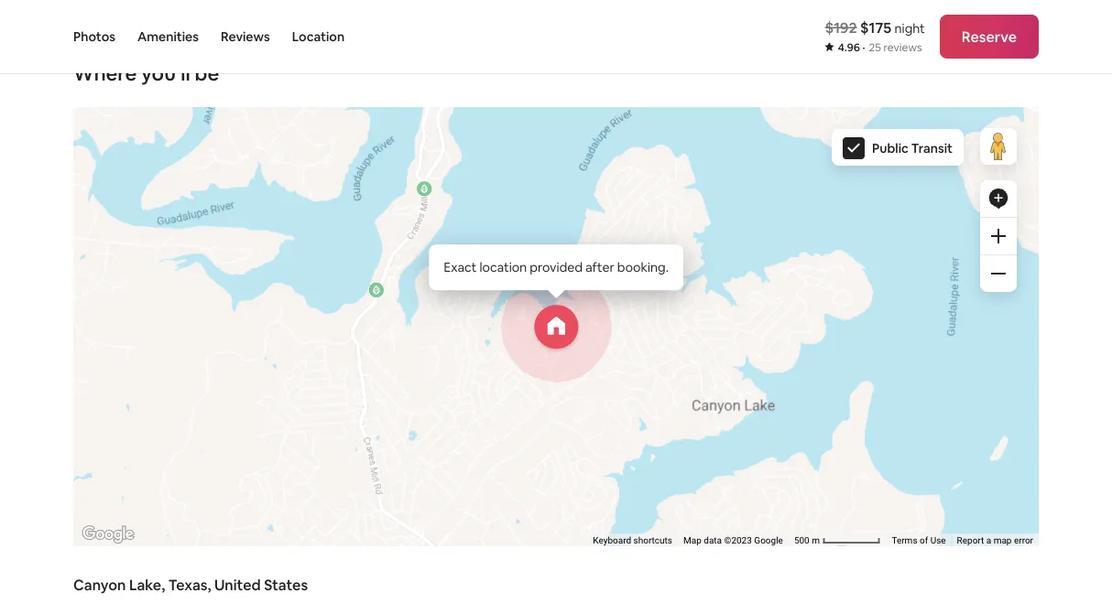 Task type: vqa. For each thing, say whether or not it's contained in the screenshot.
4.97 out of 5 average rating image
no



Task type: describe. For each thing, give the bounding box(es) containing it.
500 m button
[[789, 534, 887, 548]]

terms of use link
[[892, 536, 946, 547]]

reviews
[[221, 28, 270, 45]]

reserve
[[962, 27, 1017, 46]]

transit
[[912, 140, 953, 157]]

report a map error
[[957, 536, 1034, 547]]

google map
showing 2 points of interest. region
[[38, 0, 1112, 597]]

drag pegman onto the map to open street view image
[[981, 128, 1017, 165]]

google image
[[78, 523, 138, 547]]

report
[[957, 536, 984, 547]]

report a map error link
[[957, 536, 1034, 547]]

location button
[[292, 0, 345, 73]]

night
[[895, 20, 925, 36]]

map
[[994, 536, 1012, 547]]

4.96
[[838, 40, 860, 55]]

500 m
[[794, 536, 822, 547]]

zoom out image
[[991, 267, 1006, 281]]

park: comal park image
[[835, 545, 849, 560]]

public
[[872, 140, 909, 157]]

amenities button
[[137, 0, 199, 73]]

public transit
[[872, 140, 953, 157]]

united
[[214, 576, 261, 595]]

$175
[[860, 18, 892, 37]]

error
[[1014, 536, 1034, 547]]

lake,
[[129, 576, 165, 595]]

reviews
[[884, 40, 922, 55]]

©2023
[[724, 536, 752, 547]]

your stay location, map pin image
[[535, 305, 579, 349]]

m
[[812, 536, 820, 547]]

you'll
[[141, 60, 190, 86]]

map
[[684, 536, 702, 547]]

$192 $175 night
[[825, 18, 925, 37]]

where
[[73, 60, 137, 86]]

of
[[920, 536, 928, 547]]



Task type: locate. For each thing, give the bounding box(es) containing it.
amenities
[[137, 28, 199, 45]]

states
[[264, 576, 308, 595]]

keyboard shortcuts
[[593, 536, 673, 547]]

$192
[[825, 18, 857, 37]]

be
[[195, 60, 219, 86]]

canyon lake, texas, united states
[[73, 576, 308, 595]]

photos
[[73, 28, 115, 45]]

a
[[987, 536, 992, 547]]

shortcuts
[[634, 536, 673, 547]]

location
[[292, 28, 345, 45]]

4.96 · 25 reviews
[[838, 40, 922, 55]]

reviews button
[[221, 0, 270, 73]]

keyboard shortcuts button
[[593, 535, 673, 548]]

terms of use
[[892, 536, 946, 547]]

use
[[931, 536, 946, 547]]

terms
[[892, 536, 918, 547]]

25
[[869, 40, 881, 55]]

·
[[863, 40, 866, 55]]

photos button
[[73, 0, 115, 73]]

500
[[794, 536, 810, 547]]

zoom in image
[[991, 229, 1006, 244]]

reserve button
[[940, 15, 1039, 59]]

map data ©2023 google
[[684, 536, 783, 547]]

add a place to the map image
[[988, 188, 1010, 210]]

data
[[704, 536, 722, 547]]

google
[[754, 536, 783, 547]]

where you'll be
[[73, 60, 219, 86]]

canyon
[[73, 576, 126, 595]]

keyboard
[[593, 536, 631, 547]]

texas,
[[168, 576, 211, 595]]



